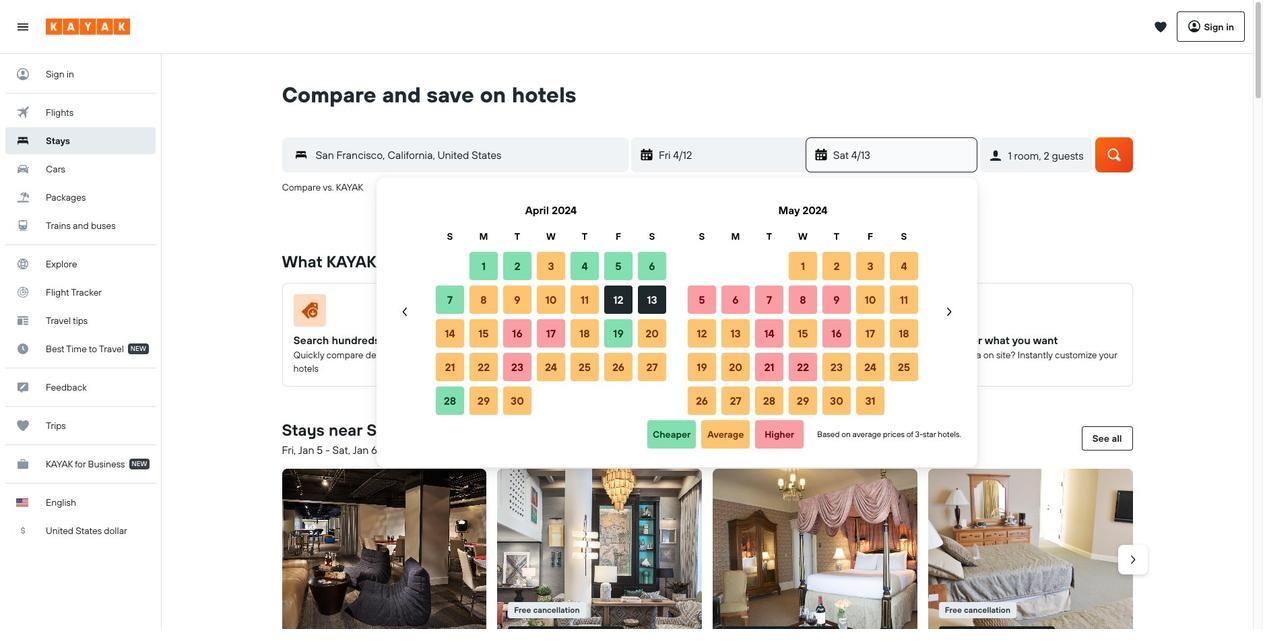 Task type: describe. For each thing, give the bounding box(es) containing it.
2 grid from the left
[[685, 194, 921, 418]]

end date calendar input element
[[393, 194, 962, 418]]

stays near san francisco carousel region
[[277, 464, 1148, 629]]

previous month image
[[398, 305, 412, 319]]

hotel majestic element
[[713, 469, 918, 629]]



Task type: vqa. For each thing, say whether or not it's contained in the screenshot.
stays near san francisco carousel region
yes



Task type: locate. For each thing, give the bounding box(es) containing it.
united states (english) image
[[16, 499, 28, 507]]

navigation menu image
[[16, 20, 30, 33]]

hotel triton element
[[498, 469, 702, 629]]

1 grid from the left
[[433, 194, 669, 418]]

grid
[[433, 194, 669, 418], [685, 194, 921, 418]]

1 horizontal spatial grid
[[685, 194, 921, 418]]

Enter a city, hotel, airport or landmark text field
[[308, 145, 628, 165]]

hotel zetta san francisco element
[[282, 469, 487, 629]]

row
[[433, 229, 669, 244], [685, 229, 921, 244], [433, 249, 669, 283], [685, 249, 921, 283], [433, 283, 669, 317], [685, 283, 921, 317], [433, 317, 669, 350], [685, 317, 921, 350], [433, 350, 669, 384], [685, 350, 921, 384], [433, 384, 669, 418], [685, 384, 921, 418]]

None search field
[[262, 108, 1153, 218]]

0 horizontal spatial grid
[[433, 194, 669, 418]]

columbus motor inn element
[[929, 469, 1133, 629]]

forward image
[[1126, 553, 1140, 567]]

next month image
[[943, 305, 956, 319]]

figure
[[294, 295, 470, 332], [509, 295, 685, 332], [724, 295, 901, 332], [940, 295, 1116, 332], [498, 469, 702, 629], [713, 469, 918, 629], [929, 469, 1133, 629]]



